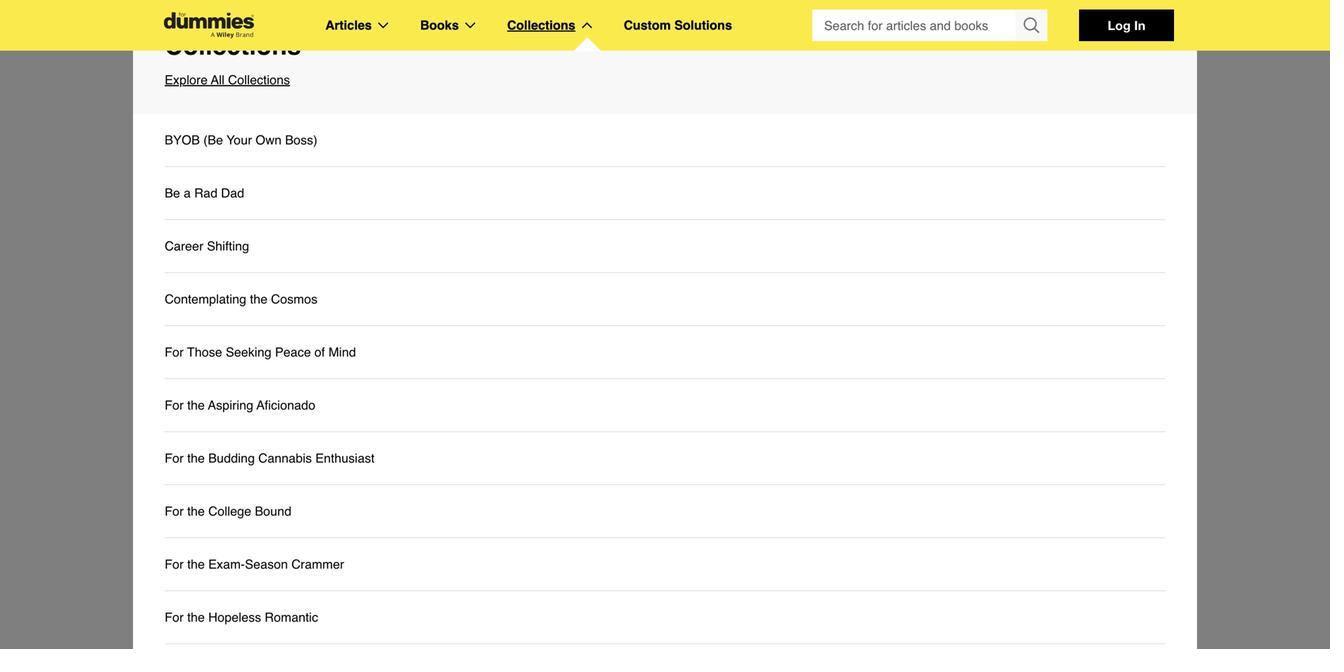 Task type: vqa. For each thing, say whether or not it's contained in the screenshot.
Contemplating
yes



Task type: describe. For each thing, give the bounding box(es) containing it.
2 be a rad dad link from the top
[[165, 183, 244, 204]]

explore for explore books
[[156, 574, 301, 620]]

solutions inside dummies custom solutions offers an exciting co-branding opportunity that gets you results.
[[280, 226, 332, 241]]

custom solutions
[[624, 18, 732, 32]]

logo image
[[156, 12, 262, 38]]

made
[[389, 460, 454, 489]]

collections
[[228, 72, 290, 87]]

1 for the hopeless romantic link from the top
[[165, 592, 1166, 645]]

the for exam-
[[187, 557, 205, 572]]

bound
[[255, 504, 292, 519]]

co-
[[435, 226, 452, 241]]

1 vertical spatial books
[[312, 574, 433, 620]]

for for for the budding cannabis enthusiast
[[165, 451, 184, 466]]

your inside byob (be your own boss) link
[[227, 133, 252, 147]]

1 for the college bound link from the top
[[165, 485, 1166, 539]]

opportunity
[[505, 226, 568, 241]]

for for for the exam-season crammer
[[165, 557, 184, 572]]

hopeless
[[208, 610, 261, 625]]

rad
[[194, 186, 218, 200]]

your smartest content marketing choice
[[174, 132, 575, 182]]

career
[[165, 239, 203, 253]]

dad
[[221, 186, 244, 200]]

1 horizontal spatial collections
[[507, 18, 576, 32]]

for for for the college bound
[[165, 504, 184, 519]]

Search for articles and books text field
[[813, 10, 1018, 41]]

cosmos
[[271, 292, 318, 306]]

shifting
[[207, 239, 249, 253]]

log in
[[1108, 18, 1146, 33]]

select a slide to display element
[[309, 350, 1022, 375]]

exciting
[[388, 226, 431, 241]]

for those seeking peace of mind
[[165, 345, 356, 360]]

more
[[245, 286, 272, 299]]

for for for the hopeless romantic
[[165, 610, 184, 625]]

the for cosmos
[[250, 292, 268, 306]]

your smartest content marketing choice region
[[156, 82, 1195, 375]]

custom solutions link
[[624, 15, 732, 36]]

marketing
[[455, 132, 575, 161]]

crammer
[[292, 557, 344, 572]]

log
[[1108, 18, 1131, 33]]

you
[[228, 247, 248, 261]]

learning
[[275, 460, 382, 489]]

for for for those seeking peace of mind
[[165, 345, 184, 360]]

articles
[[326, 18, 372, 32]]

that
[[176, 247, 197, 261]]

season
[[245, 557, 288, 572]]

dummies
[[176, 226, 229, 241]]

the for budding
[[187, 451, 205, 466]]

2 byob (be your own boss) link from the top
[[165, 130, 318, 150]]

2 career shifting link from the top
[[165, 236, 249, 257]]

enthusiast
[[315, 451, 375, 466]]

0 vertical spatial books
[[420, 18, 459, 32]]

cookie consent banner dialog
[[0, 592, 1331, 649]]

your inside your smartest content marketing choice
[[174, 132, 230, 161]]

byob (be your own boss)
[[165, 133, 318, 147]]

0 vertical spatial custom
[[624, 18, 671, 32]]

read more
[[214, 286, 272, 299]]

choice
[[174, 152, 259, 182]]

(be
[[203, 133, 223, 147]]

1 be a rad dad link from the top
[[165, 167, 1166, 220]]

for the hopeless romantic
[[165, 610, 318, 625]]

2 for the exam-season crammer link from the top
[[165, 554, 344, 575]]

open article categories image
[[378, 22, 389, 29]]

read more link
[[176, 277, 310, 309]]

2 for the budding cannabis enthusiast link from the top
[[165, 448, 375, 469]]



Task type: locate. For each thing, give the bounding box(es) containing it.
byob (be your own boss) link down explore all collections 'link'
[[165, 114, 1166, 167]]

the for college
[[187, 504, 205, 519]]

explore all collections link
[[165, 70, 1166, 90]]

for the aspiring aficionado link up budding
[[165, 395, 315, 416]]

byob (be your own boss) link up choice
[[165, 130, 318, 150]]

for the college bound link
[[165, 485, 1166, 539], [165, 501, 292, 522]]

your up be a rad dad
[[174, 132, 230, 161]]

branding
[[452, 226, 502, 241]]

1 for the aspiring aficionado link from the top
[[165, 379, 1166, 432]]

1 career shifting link from the top
[[165, 220, 1166, 273]]

log in link
[[1079, 10, 1174, 41]]

explore
[[165, 72, 208, 87], [156, 574, 301, 620]]

2 for the hopeless romantic link from the top
[[165, 607, 318, 628]]

contemplating the cosmos link
[[165, 273, 1166, 326], [165, 289, 318, 310]]

contemplating
[[165, 292, 246, 306]]

a
[[184, 186, 191, 200]]

collections up explore all collections
[[165, 31, 301, 61]]

budding
[[208, 451, 255, 466]]

content
[[352, 132, 448, 161]]

explore books
[[156, 574, 433, 620]]

career shifting link
[[165, 220, 1166, 273], [165, 236, 249, 257]]

the right the read
[[250, 292, 268, 306]]

the for aspiring
[[187, 398, 205, 413]]

1 contemplating the cosmos link from the top
[[165, 273, 1166, 326]]

0 horizontal spatial collections
[[165, 31, 301, 61]]

mind
[[329, 345, 356, 360]]

for the aspiring aficionado link down select a slide to display element
[[165, 379, 1166, 432]]

for the aspiring aficionado
[[165, 398, 315, 413]]

for the exam-season crammer link up cookie consent banner dialog
[[165, 539, 1166, 592]]

5 for from the top
[[165, 557, 184, 572]]

custom up you
[[233, 226, 277, 241]]

1 horizontal spatial solutions
[[675, 18, 732, 32]]

explore inside 'link'
[[165, 72, 208, 87]]

for left exam-
[[165, 557, 184, 572]]

results.
[[252, 247, 293, 261]]

open collections list image
[[582, 22, 592, 29]]

2 for from the top
[[165, 398, 184, 413]]

be
[[165, 186, 180, 200]]

books down 'crammer'
[[312, 574, 433, 620]]

open book categories image
[[465, 22, 476, 29]]

dummies custom solutions offers an exciting co-branding opportunity that gets you results.
[[176, 226, 568, 261]]

the left "college"
[[187, 504, 205, 519]]

for
[[165, 345, 184, 360], [165, 398, 184, 413], [165, 451, 184, 466], [165, 504, 184, 519], [165, 557, 184, 572], [165, 610, 184, 625]]

explore for explore all collections
[[165, 72, 208, 87]]

explore left all
[[165, 72, 208, 87]]

0 vertical spatial explore
[[165, 72, 208, 87]]

of
[[315, 345, 325, 360]]

own
[[256, 133, 282, 147]]

smartest
[[237, 132, 345, 161]]

aspiring
[[208, 398, 253, 413]]

1 vertical spatial custom
[[233, 226, 277, 241]]

0 horizontal spatial custom
[[233, 226, 277, 241]]

custom
[[624, 18, 671, 32], [233, 226, 277, 241]]

1 byob (be your own boss) link from the top
[[165, 114, 1166, 167]]

2 for those seeking peace of mind link from the top
[[165, 342, 356, 363]]

3 for from the top
[[165, 451, 184, 466]]

2 for the college bound link from the top
[[165, 501, 292, 522]]

gets
[[200, 247, 224, 261]]

seeking
[[226, 345, 272, 360]]

your
[[174, 132, 230, 161], [227, 133, 252, 147]]

for the exam-season crammer
[[165, 557, 344, 572]]

1 for the exam-season crammer link from the top
[[165, 539, 1166, 592]]

easy!
[[461, 460, 528, 489]]

college
[[208, 504, 251, 519]]

contemplating the cosmos
[[165, 292, 318, 306]]

1 for those seeking peace of mind link from the top
[[165, 326, 1166, 379]]

for the exam-season crammer link
[[165, 539, 1166, 592], [165, 554, 344, 575]]

for the aspiring aficionado link
[[165, 379, 1166, 432], [165, 395, 315, 416]]

for the hopeless romantic link
[[165, 592, 1166, 645], [165, 607, 318, 628]]

4 for from the top
[[165, 504, 184, 519]]

for those seeking peace of mind link
[[165, 326, 1166, 379], [165, 342, 356, 363]]

your smartest content marketing choice list item
[[157, 82, 1195, 344]]

the for hopeless
[[187, 610, 205, 625]]

for left aspiring
[[165, 398, 184, 413]]

books
[[420, 18, 459, 32], [312, 574, 433, 620]]

books left the open book categories icon
[[420, 18, 459, 32]]

for left budding
[[165, 451, 184, 466]]

for left "college"
[[165, 504, 184, 519]]

1 vertical spatial explore
[[156, 574, 301, 620]]

2 for the aspiring aficionado link from the top
[[165, 395, 315, 416]]

1 for the budding cannabis enthusiast link from the top
[[165, 432, 1166, 485]]

aficionado
[[257, 398, 315, 413]]

byob (be your own boss) link
[[165, 114, 1166, 167], [165, 130, 318, 150]]

an
[[371, 226, 385, 241]]

the
[[250, 292, 268, 306], [187, 398, 205, 413], [187, 451, 205, 466], [187, 504, 205, 519], [187, 557, 205, 572], [187, 610, 205, 625]]

custom inside dummies custom solutions offers an exciting co-branding opportunity that gets you results.
[[233, 226, 277, 241]]

2 contemplating the cosmos link from the top
[[165, 289, 318, 310]]

boss)
[[285, 133, 318, 147]]

read
[[214, 286, 242, 299]]

the left exam-
[[187, 557, 205, 572]]

your right (be
[[227, 133, 252, 147]]

career shifting
[[165, 239, 249, 253]]

the left aspiring
[[187, 398, 205, 413]]

1 vertical spatial solutions
[[280, 226, 332, 241]]

those
[[187, 345, 222, 360]]

for the budding cannabis enthusiast
[[165, 451, 375, 466]]

solutions up explore all collections 'link'
[[675, 18, 732, 32]]

6 for from the top
[[165, 610, 184, 625]]

be a rad dad
[[165, 186, 244, 200]]

for left hopeless at the left of page
[[165, 610, 184, 625]]

the left hopeless at the left of page
[[187, 610, 205, 625]]

0 horizontal spatial solutions
[[280, 226, 332, 241]]

1 horizontal spatial custom
[[624, 18, 671, 32]]

for left those
[[165, 345, 184, 360]]

the left budding
[[187, 451, 205, 466]]

solutions
[[675, 18, 732, 32], [280, 226, 332, 241]]

byob
[[165, 133, 200, 147]]

be a rad dad link
[[165, 167, 1166, 220], [165, 183, 244, 204]]

explore all collections
[[165, 72, 290, 87]]

exam-
[[208, 557, 245, 572]]

collections
[[507, 18, 576, 32], [165, 31, 301, 61]]

peace
[[275, 345, 311, 360]]

cannabis
[[258, 451, 312, 466]]

all
[[211, 72, 225, 87]]

learning made easy!
[[275, 460, 528, 489]]

group
[[813, 10, 1048, 41]]

in
[[1135, 18, 1146, 33]]

custom up explore all collections 'link'
[[624, 18, 671, 32]]

for the exam-season crammer link up for the hopeless romantic
[[165, 554, 344, 575]]

explore down exam-
[[156, 574, 301, 620]]

for the budding cannabis enthusiast link
[[165, 432, 1166, 485], [165, 448, 375, 469]]

1 for from the top
[[165, 345, 184, 360]]

for the college bound
[[165, 504, 292, 519]]

0 vertical spatial solutions
[[675, 18, 732, 32]]

romantic
[[265, 610, 318, 625]]

collections left the open collections list icon
[[507, 18, 576, 32]]

offers
[[336, 226, 367, 241]]

solutions up the results.
[[280, 226, 332, 241]]

for for for the aspiring aficionado
[[165, 398, 184, 413]]



